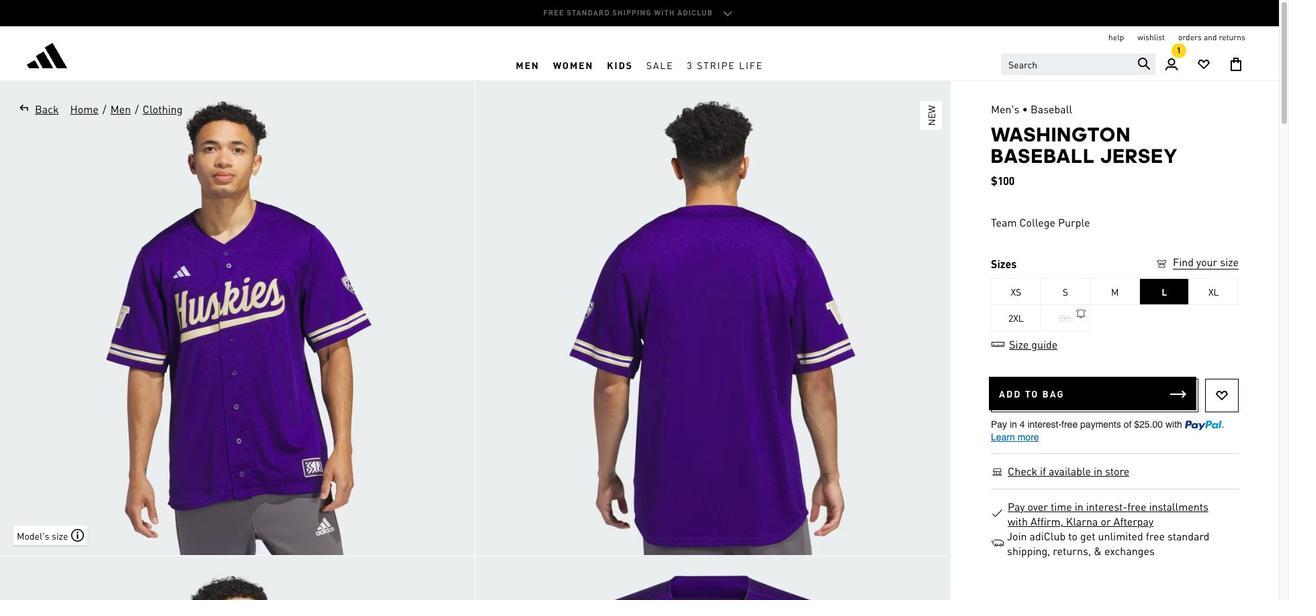Task type: vqa. For each thing, say whether or not it's contained in the screenshot.
guide
yes



Task type: locate. For each thing, give the bounding box(es) containing it.
1 horizontal spatial /
[[135, 102, 139, 116]]

men's • baseball washington baseball jersey $100
[[991, 102, 1178, 188]]

/
[[103, 102, 106, 116], [135, 102, 139, 116]]

0 vertical spatial size
[[1220, 255, 1239, 269]]

purple washington baseball jersey image
[[0, 81, 475, 556], [475, 81, 950, 556], [0, 557, 475, 601], [475, 557, 950, 601]]

model's size
[[17, 530, 68, 542]]

free down afterpay
[[1146, 530, 1165, 544]]

check if available in store
[[1008, 465, 1129, 479]]

0 horizontal spatial size
[[52, 530, 68, 542]]

1 vertical spatial in
[[1075, 500, 1084, 514]]

l
[[1162, 286, 1167, 298]]

find
[[1173, 255, 1194, 269]]

in inside pay over time in interest-free installments with affirm, klarna or afterpay
[[1075, 500, 1084, 514]]

time
[[1051, 500, 1072, 514]]

in left store
[[1094, 465, 1102, 479]]

baseball up $100
[[991, 144, 1095, 168]]

3
[[687, 59, 693, 71]]

check if available in store button
[[1007, 465, 1130, 479]]

or
[[1101, 515, 1111, 529]]

wishlist
[[1138, 32, 1165, 42]]

1 vertical spatial size
[[52, 530, 68, 542]]

pay
[[1008, 500, 1025, 514]]

purple
[[1058, 216, 1090, 230]]

standard
[[567, 8, 610, 17]]

&
[[1094, 545, 1102, 559]]

in for store
[[1094, 465, 1102, 479]]

find your size image
[[1156, 258, 1168, 271]]

Search field
[[1001, 54, 1156, 75]]

3xl button
[[1041, 305, 1091, 332]]

0 horizontal spatial /
[[103, 102, 106, 116]]

add
[[999, 388, 1022, 400]]

in
[[1094, 465, 1102, 479], [1075, 500, 1084, 514]]

stripe
[[697, 59, 735, 71]]

/ right men
[[135, 102, 139, 116]]

kids link
[[600, 49, 640, 81]]

clothing link
[[142, 101, 183, 117]]

check
[[1008, 465, 1037, 479]]

women link
[[546, 49, 600, 81]]

back
[[35, 102, 59, 116]]

free standard shipping with adiclub
[[543, 8, 713, 17]]

standard
[[1168, 530, 1210, 544]]

free
[[1127, 500, 1146, 514], [1146, 530, 1165, 544]]

model's size button
[[13, 526, 88, 546]]

1 vertical spatial free
[[1146, 530, 1165, 544]]

size guide link
[[991, 338, 1058, 352]]

add to bag button
[[989, 377, 1196, 411]]

home
[[70, 102, 99, 116]]

size inside button
[[52, 530, 68, 542]]

in inside button
[[1094, 465, 1102, 479]]

free up afterpay
[[1127, 500, 1146, 514]]

guide
[[1031, 338, 1058, 352]]

m
[[1111, 286, 1119, 298]]

0 vertical spatial in
[[1094, 465, 1102, 479]]

men
[[516, 59, 540, 71]]

men link
[[110, 101, 132, 117]]

1 horizontal spatial size
[[1220, 255, 1239, 269]]

store
[[1105, 465, 1129, 479]]

to
[[1025, 388, 1039, 400]]

/ left men
[[103, 102, 106, 116]]

size
[[1220, 255, 1239, 269], [52, 530, 68, 542]]

in up klarna
[[1075, 500, 1084, 514]]

1 vertical spatial baseball
[[991, 144, 1095, 168]]

free inside join adiclub to get unlimited free standard shipping, returns, & exchanges
[[1146, 530, 1165, 544]]

available
[[1049, 465, 1091, 479]]

new
[[925, 105, 937, 126]]

xs
[[1011, 286, 1021, 298]]

wishlist link
[[1138, 32, 1165, 43]]

2xl
[[1009, 312, 1024, 324]]

orders and returns
[[1178, 32, 1245, 42]]

find your size button
[[1156, 255, 1239, 272]]

•
[[1022, 102, 1028, 116]]

size right model's
[[52, 530, 68, 542]]

xl
[[1209, 286, 1219, 298]]

shipping
[[612, 8, 652, 17]]

baseball right •
[[1031, 102, 1072, 116]]

0 vertical spatial free
[[1127, 500, 1146, 514]]

xl button
[[1189, 279, 1239, 305]]

size right your at the right of page
[[1220, 255, 1239, 269]]

installments
[[1149, 500, 1209, 514]]

pay over time in interest-free installments with affirm, klarna or afterpay link
[[1007, 500, 1230, 530]]

men link
[[509, 49, 546, 81]]

and
[[1204, 32, 1217, 42]]

0 horizontal spatial in
[[1075, 500, 1084, 514]]

s button
[[1041, 279, 1091, 305]]

help link
[[1109, 32, 1124, 43]]

women
[[553, 59, 594, 71]]

join adiclub to get unlimited free standard shipping, returns, & exchanges
[[1007, 530, 1210, 559]]

back link
[[13, 101, 59, 117]]

bag
[[1042, 388, 1065, 400]]

main navigation element
[[306, 49, 973, 81]]

1 horizontal spatial in
[[1094, 465, 1102, 479]]

if
[[1040, 465, 1046, 479]]

free inside pay over time in interest-free installments with affirm, klarna or afterpay
[[1127, 500, 1146, 514]]



Task type: describe. For each thing, give the bounding box(es) containing it.
l button
[[1140, 279, 1189, 305]]

home / men / clothing
[[70, 102, 183, 116]]

adiclub
[[1030, 530, 1066, 544]]

sale link
[[640, 49, 680, 81]]

m button
[[1091, 279, 1140, 305]]

find your size
[[1173, 255, 1239, 269]]

college
[[1020, 216, 1055, 230]]

exchanges
[[1105, 545, 1155, 559]]

men
[[110, 102, 131, 116]]

life
[[739, 59, 763, 71]]

orders
[[1178, 32, 1202, 42]]

unlimited
[[1098, 530, 1143, 544]]

get
[[1080, 530, 1095, 544]]

help
[[1109, 32, 1124, 42]]

klarna
[[1066, 515, 1098, 529]]

shipping,
[[1007, 545, 1050, 559]]

clothing
[[143, 102, 183, 116]]

interest-
[[1086, 500, 1127, 514]]

2xl button
[[992, 305, 1041, 332]]

orders and returns link
[[1178, 32, 1245, 43]]

add to bag
[[999, 388, 1065, 400]]

returns,
[[1053, 545, 1091, 559]]

affirm,
[[1031, 515, 1063, 529]]

team college purple
[[991, 216, 1090, 230]]

your
[[1196, 255, 1217, 269]]

team
[[991, 216, 1017, 230]]

free for interest-
[[1127, 500, 1146, 514]]

model's
[[17, 530, 49, 542]]

2 / from the left
[[135, 102, 139, 116]]

sale
[[646, 59, 674, 71]]

3 stripe life link
[[680, 49, 770, 81]]

1
[[1177, 45, 1181, 55]]

sizes
[[991, 257, 1017, 271]]

adiclub
[[678, 8, 713, 17]]

in for interest-
[[1075, 500, 1084, 514]]

0 vertical spatial baseball
[[1031, 102, 1072, 116]]

free
[[543, 8, 564, 17]]

size inside button
[[1220, 255, 1239, 269]]

size guide
[[1009, 338, 1058, 352]]

1 / from the left
[[103, 102, 106, 116]]

with
[[1008, 515, 1028, 529]]

3xl
[[1058, 312, 1073, 324]]

size
[[1009, 338, 1029, 352]]

3 stripe life
[[687, 59, 763, 71]]

afterpay
[[1114, 515, 1154, 529]]

xs button
[[992, 279, 1041, 305]]

join
[[1007, 530, 1027, 544]]

kids
[[607, 59, 633, 71]]

men's
[[991, 102, 1020, 116]]

washington
[[991, 123, 1131, 146]]

to
[[1068, 530, 1078, 544]]

free for unlimited
[[1146, 530, 1165, 544]]

home link
[[70, 101, 99, 117]]

returns
[[1219, 32, 1245, 42]]

1 link
[[1156, 43, 1188, 81]]

with
[[654, 8, 675, 17]]

jersey
[[1100, 144, 1178, 168]]

pay over time in interest-free installments with affirm, klarna or afterpay
[[1008, 500, 1209, 529]]



